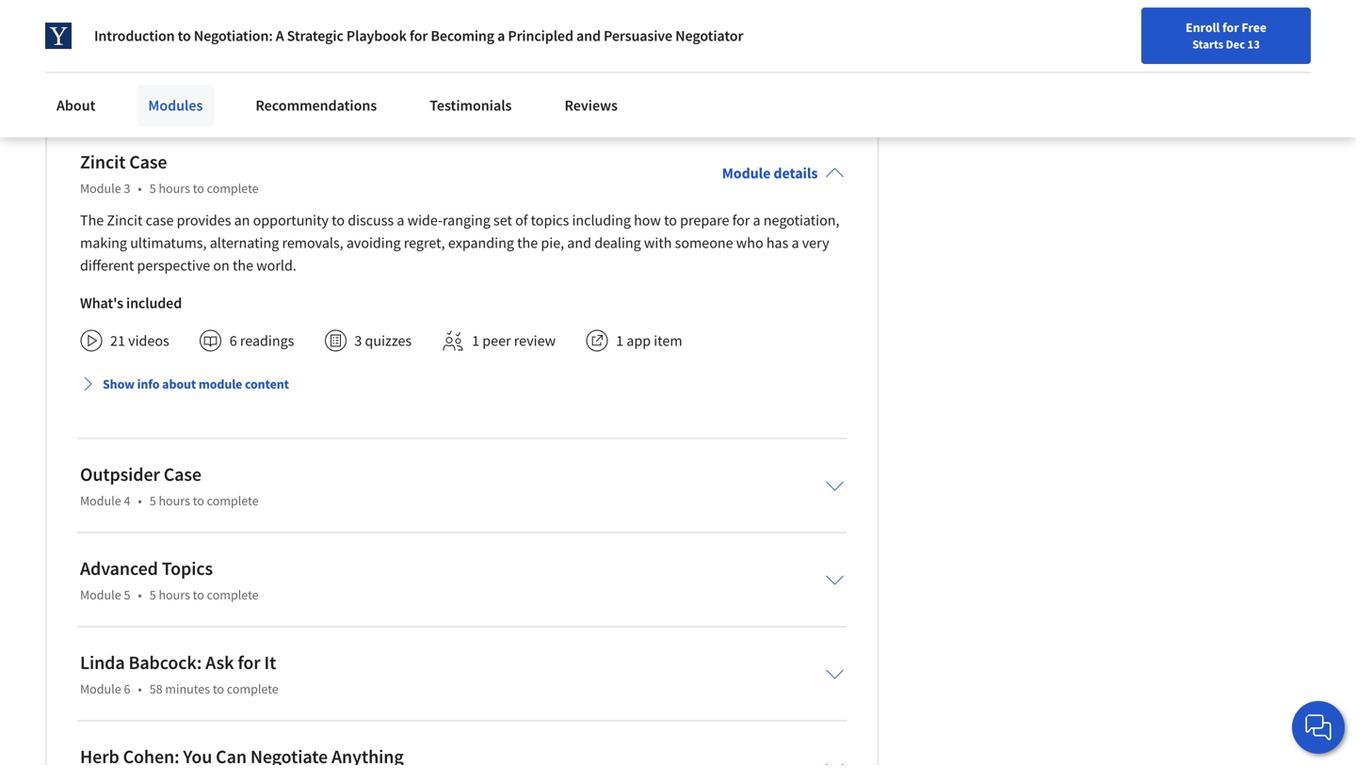 Task type: describe. For each thing, give the bounding box(es) containing it.
show
[[103, 376, 135, 393]]

wide-
[[407, 211, 443, 230]]

dec
[[1226, 37, 1245, 52]]

becoming
[[431, 26, 494, 45]]

0 vertical spatial 6
[[230, 332, 237, 351]]

to inside advanced topics module 5 • 5 hours to complete
[[193, 587, 204, 604]]

playbook
[[346, 26, 407, 45]]

persuasive
[[604, 26, 672, 45]]

0 horizontal spatial 10
[[250, 64, 265, 83]]

minutes inside linda babcock: ask for it module 6 • 58 minutes to complete
[[165, 681, 210, 698]]

58
[[149, 681, 163, 698]]

linda babcock: ask for it module 6 • 58 minutes to complete
[[80, 651, 278, 698]]

for inside enroll for free starts dec 13
[[1222, 19, 1239, 36]]

case
[[146, 211, 174, 230]]

6 inside linda babcock: ask for it module 6 • 58 minutes to complete
[[124, 681, 130, 698]]

app
[[626, 332, 651, 351]]

complete for advanced topics
[[207, 587, 259, 604]]

enroll
[[1186, 19, 1220, 36]]

case for zincit case
[[129, 150, 167, 174]]

dealing
[[594, 234, 641, 253]]

zincit inside zincit case module 3 • 5 hours to complete
[[80, 150, 126, 174]]

• inside linda babcock: ask for it module 6 • 58 minutes to complete
[[138, 681, 142, 698]]

discuss
[[348, 211, 394, 230]]

discussion
[[121, 27, 188, 45]]

• inside advanced topics module 5 • 5 hours to complete
[[138, 587, 142, 604]]

about
[[57, 96, 95, 115]]

what's included
[[80, 294, 182, 313]]

show info about module content
[[103, 376, 289, 393]]

pie,
[[541, 234, 564, 253]]

0 vertical spatial minutes
[[311, 27, 363, 45]]

module
[[199, 376, 242, 393]]

free
[[1242, 19, 1267, 36]]

it
[[264, 651, 276, 675]]

set
[[493, 211, 512, 230]]

for right playbook
[[410, 26, 428, 45]]

prompt
[[191, 27, 239, 45]]

zincit inside the zincit case provides an opportunity to discuss a wide-ranging set of topics including how to prepare for a negotiation, making ultimatums, alternating removals, avoiding regret, expanding the pie, and dealing with someone who has a very different perspective on the world.
[[107, 211, 143, 230]]

and inside the zincit case provides an opportunity to discuss a wide-ranging set of topics including how to prepare for a negotiation, making ultimatums, alternating removals, avoiding regret, expanding the pie, and dealing with someone who has a very different perspective on the world.
[[567, 234, 591, 253]]

1 horizontal spatial 10
[[293, 27, 308, 45]]

hours for zincit case
[[159, 180, 190, 197]]

13
[[1247, 37, 1260, 52]]

5 for advanced
[[149, 587, 156, 604]]

3 inside zincit case module 3 • 5 hours to complete
[[124, 180, 130, 197]]

show info about module content button
[[73, 367, 297, 401]]

modules
[[148, 96, 203, 115]]

0 vertical spatial the
[[517, 234, 538, 253]]

strategic
[[287, 26, 344, 45]]

for inside linda babcock: ask for it module 6 • 58 minutes to complete
[[238, 651, 261, 675]]

yale university image
[[45, 23, 72, 49]]

a left wide- at the top left of page
[[397, 211, 404, 230]]

including
[[572, 211, 631, 230]]

of
[[515, 211, 528, 230]]

with
[[644, 234, 672, 253]]

who
[[736, 234, 763, 253]]

21 videos
[[110, 332, 169, 351]]

ultimatums,
[[130, 234, 207, 253]]

recommendations link
[[244, 85, 388, 126]]

item
[[654, 332, 682, 351]]

a right has
[[792, 234, 799, 253]]

principled
[[508, 26, 573, 45]]

a up who
[[753, 211, 761, 230]]

avoiding
[[346, 234, 401, 253]]

others
[[188, 64, 230, 83]]

module for advanced topics
[[80, 587, 121, 604]]

testimonials link
[[418, 85, 523, 126]]

zincit case module 3 • 5 hours to complete
[[80, 150, 259, 197]]

recommendations
[[256, 96, 377, 115]]

has
[[766, 234, 788, 253]]

outpsider
[[80, 463, 160, 487]]

enroll for free starts dec 13
[[1186, 19, 1267, 52]]

1 app item
[[616, 332, 682, 351]]

topics
[[531, 211, 569, 230]]

negotiating with others • 10 minutes
[[80, 64, 319, 83]]

world.
[[256, 256, 296, 275]]

to up with
[[178, 26, 191, 45]]

how
[[634, 211, 661, 230]]

complete for outpsider case
[[207, 493, 259, 510]]

reviews
[[564, 96, 618, 115]]

• inside 'outpsider case module 4 • 5 hours to complete'
[[138, 493, 142, 510]]

different
[[80, 256, 134, 275]]

6 readings
[[230, 332, 294, 351]]

readings
[[240, 332, 294, 351]]

to inside 'outpsider case module 4 • 5 hours to complete'
[[193, 493, 204, 510]]

for inside the zincit case provides an opportunity to discuss a wide-ranging set of topics including how to prepare for a negotiation, making ultimatums, alternating removals, avoiding regret, expanding the pie, and dealing with someone who has a very different perspective on the world.
[[732, 211, 750, 230]]

0 horizontal spatial the
[[233, 256, 253, 275]]

content
[[245, 376, 289, 393]]

advanced
[[80, 557, 158, 581]]



Task type: vqa. For each thing, say whether or not it's contained in the screenshot.


Task type: locate. For each thing, give the bounding box(es) containing it.
to right how at the left top of the page
[[664, 211, 677, 230]]

6
[[230, 332, 237, 351], [124, 681, 130, 698]]

opportunity
[[253, 211, 329, 230]]

case inside zincit case module 3 • 5 hours to complete
[[129, 150, 167, 174]]

to inside linda babcock: ask for it module 6 • 58 minutes to complete
[[213, 681, 224, 698]]

negotiation:
[[194, 26, 273, 45]]

complete inside linda babcock: ask for it module 6 • 58 minutes to complete
[[227, 681, 278, 698]]

1 vertical spatial 6
[[124, 681, 130, 698]]

complete up topics
[[207, 493, 259, 510]]

babcock:
[[129, 651, 202, 675]]

a right becoming at the left top
[[497, 26, 505, 45]]

advanced topics module 5 • 5 hours to complete
[[80, 557, 259, 604]]

1 vertical spatial minutes
[[268, 64, 319, 83]]

hours for advanced topics
[[159, 587, 190, 604]]

a
[[497, 26, 505, 45], [397, 211, 404, 230], [753, 211, 761, 230], [792, 234, 799, 253]]

peer
[[482, 332, 511, 351]]

complete down topics
[[207, 587, 259, 604]]

reviews link
[[553, 85, 629, 126]]

to down topics
[[193, 587, 204, 604]]

0 vertical spatial zincit
[[80, 150, 126, 174]]

minutes up recommendations
[[268, 64, 319, 83]]

negotiating
[[80, 64, 153, 83]]

case
[[129, 150, 167, 174], [164, 463, 201, 487]]

chat with us image
[[1303, 713, 1333, 743]]

•
[[246, 27, 251, 45], [238, 64, 242, 83], [138, 180, 142, 197], [138, 493, 142, 510], [138, 587, 142, 604], [138, 681, 142, 698]]

case up 'case'
[[129, 150, 167, 174]]

5
[[149, 180, 156, 197], [149, 493, 156, 510], [124, 587, 130, 604], [149, 587, 156, 604]]

on
[[213, 256, 230, 275]]

0 vertical spatial hours
[[159, 180, 190, 197]]

1 horizontal spatial 6
[[230, 332, 237, 351]]

1 vertical spatial 3
[[354, 332, 362, 351]]

for up dec
[[1222, 19, 1239, 36]]

4
[[124, 493, 130, 510]]

10 right a
[[293, 27, 308, 45]]

testimonials
[[430, 96, 512, 115]]

with
[[156, 64, 185, 83]]

case for outpsider case
[[164, 463, 201, 487]]

ask
[[205, 651, 234, 675]]

and
[[576, 26, 601, 45], [567, 234, 591, 253]]

outpsider case module 4 • 5 hours to complete
[[80, 463, 259, 510]]

to left discuss
[[332, 211, 345, 230]]

1 vertical spatial and
[[567, 234, 591, 253]]

negotiation,
[[764, 211, 840, 230]]

about link
[[45, 85, 107, 126]]

• up the ultimatums,
[[138, 180, 142, 197]]

0 horizontal spatial 3
[[124, 180, 130, 197]]

module up 'the'
[[80, 180, 121, 197]]

complete down it
[[227, 681, 278, 698]]

zincit up 'the'
[[80, 150, 126, 174]]

minutes right 58
[[165, 681, 210, 698]]

1 peer review
[[472, 332, 556, 351]]

ranging
[[443, 211, 490, 230]]

10 down total
[[250, 64, 265, 83]]

prepare
[[680, 211, 729, 230]]

5 inside zincit case module 3 • 5 hours to complete
[[149, 180, 156, 197]]

and right principled
[[576, 26, 601, 45]]

introduction to negotiation: a strategic playbook for becoming a principled and persuasive negotiator
[[94, 26, 743, 45]]

1 up negotiating at the left of the page
[[110, 27, 118, 45]]

• left total
[[246, 27, 251, 45]]

0 vertical spatial 3
[[124, 180, 130, 197]]

0 vertical spatial and
[[576, 26, 601, 45]]

module down linda
[[80, 681, 121, 698]]

review
[[514, 332, 556, 351]]

expanding
[[448, 234, 514, 253]]

• right 4 on the left
[[138, 493, 142, 510]]

making
[[80, 234, 127, 253]]

minutes
[[311, 27, 363, 45], [268, 64, 319, 83], [165, 681, 210, 698]]

hours
[[159, 180, 190, 197], [159, 493, 190, 510], [159, 587, 190, 604]]

linda
[[80, 651, 125, 675]]

module for outpsider case
[[80, 493, 121, 510]]

module inside zincit case module 3 • 5 hours to complete
[[80, 180, 121, 197]]

complete inside advanced topics module 5 • 5 hours to complete
[[207, 587, 259, 604]]

module down advanced at bottom left
[[80, 587, 121, 604]]

module details
[[722, 164, 818, 183]]

the right on
[[233, 256, 253, 275]]

2 vertical spatial hours
[[159, 587, 190, 604]]

module inside linda babcock: ask for it module 6 • 58 minutes to complete
[[80, 681, 121, 698]]

1 vertical spatial 10
[[250, 64, 265, 83]]

module left details
[[722, 164, 771, 183]]

zincit up the making
[[107, 211, 143, 230]]

removals,
[[282, 234, 343, 253]]

1 vertical spatial hours
[[159, 493, 190, 510]]

• total 10 minutes
[[246, 27, 363, 45]]

the
[[517, 234, 538, 253], [233, 256, 253, 275]]

0 vertical spatial 10
[[293, 27, 308, 45]]

included
[[126, 294, 182, 313]]

6 left readings
[[230, 332, 237, 351]]

2 vertical spatial minutes
[[165, 681, 210, 698]]

introduction
[[94, 26, 175, 45]]

1 vertical spatial zincit
[[107, 211, 143, 230]]

very
[[802, 234, 829, 253]]

minutes right a
[[311, 27, 363, 45]]

to down ask
[[213, 681, 224, 698]]

zincit
[[80, 150, 126, 174], [107, 211, 143, 230]]

hours inside advanced topics module 5 • 5 hours to complete
[[159, 587, 190, 604]]

hours inside zincit case module 3 • 5 hours to complete
[[159, 180, 190, 197]]

info
[[137, 376, 160, 393]]

regret,
[[404, 234, 445, 253]]

module
[[722, 164, 771, 183], [80, 180, 121, 197], [80, 493, 121, 510], [80, 587, 121, 604], [80, 681, 121, 698]]

hours inside 'outpsider case module 4 • 5 hours to complete'
[[159, 493, 190, 510]]

3 quizzes
[[354, 332, 412, 351]]

videos
[[128, 332, 169, 351]]

• down advanced at bottom left
[[138, 587, 142, 604]]

for left it
[[238, 651, 261, 675]]

complete inside zincit case module 3 • 5 hours to complete
[[207, 180, 259, 197]]

5 for outpsider
[[149, 493, 156, 510]]

1 horizontal spatial 3
[[354, 332, 362, 351]]

hours down topics
[[159, 587, 190, 604]]

• right others in the top of the page
[[238, 64, 242, 83]]

an
[[234, 211, 250, 230]]

complete for zincit case
[[207, 180, 259, 197]]

1 horizontal spatial the
[[517, 234, 538, 253]]

the zincit case provides an opportunity to discuss a wide-ranging set of topics including how to prepare for a negotiation, making ultimatums, alternating removals, avoiding regret, expanding the pie, and dealing with someone who has a very different perspective on the world.
[[80, 211, 840, 275]]

1 vertical spatial case
[[164, 463, 201, 487]]

6 left 58
[[124, 681, 130, 698]]

to up the provides
[[193, 180, 204, 197]]

1 for 1 peer review
[[472, 332, 479, 351]]

menu item
[[996, 19, 1117, 80]]

coursera image
[[23, 15, 142, 45]]

1 horizontal spatial 1
[[472, 332, 479, 351]]

module inside 'outpsider case module 4 • 5 hours to complete'
[[80, 493, 121, 510]]

0 vertical spatial case
[[129, 150, 167, 174]]

1
[[110, 27, 118, 45], [472, 332, 479, 351], [616, 332, 623, 351]]

about
[[162, 376, 196, 393]]

complete
[[207, 180, 259, 197], [207, 493, 259, 510], [207, 587, 259, 604], [227, 681, 278, 698]]

modules link
[[137, 85, 214, 126]]

5 inside 'outpsider case module 4 • 5 hours to complete'
[[149, 493, 156, 510]]

1 discussion prompt
[[110, 27, 239, 45]]

topics
[[162, 557, 213, 581]]

provides
[[177, 211, 231, 230]]

None search field
[[268, 12, 579, 49]]

1 left "app"
[[616, 332, 623, 351]]

and right pie,
[[567, 234, 591, 253]]

3 hours from the top
[[159, 587, 190, 604]]

2 hours from the top
[[159, 493, 190, 510]]

21
[[110, 332, 125, 351]]

a
[[276, 26, 284, 45]]

for up who
[[732, 211, 750, 230]]

quizzes
[[365, 332, 412, 351]]

1 left the peer
[[472, 332, 479, 351]]

1 for 1 discussion prompt
[[110, 27, 118, 45]]

the down of
[[517, 234, 538, 253]]

1 vertical spatial the
[[233, 256, 253, 275]]

to up topics
[[193, 493, 204, 510]]

to inside zincit case module 3 • 5 hours to complete
[[193, 180, 204, 197]]

starts
[[1192, 37, 1223, 52]]

1 hours from the top
[[159, 180, 190, 197]]

what's
[[80, 294, 123, 313]]

hours right 4 on the left
[[159, 493, 190, 510]]

someone
[[675, 234, 733, 253]]

• left 58
[[138, 681, 142, 698]]

3 left quizzes
[[354, 332, 362, 351]]

2 horizontal spatial 1
[[616, 332, 623, 351]]

5 for zincit
[[149, 180, 156, 197]]

module left 4 on the left
[[80, 493, 121, 510]]

1 for 1 app item
[[616, 332, 623, 351]]

0 horizontal spatial 1
[[110, 27, 118, 45]]

0 horizontal spatial 6
[[124, 681, 130, 698]]

show notifications image
[[1137, 24, 1160, 46]]

• inside zincit case module 3 • 5 hours to complete
[[138, 180, 142, 197]]

complete inside 'outpsider case module 4 • 5 hours to complete'
[[207, 493, 259, 510]]

perspective
[[137, 256, 210, 275]]

module for zincit case
[[80, 180, 121, 197]]

module inside advanced topics module 5 • 5 hours to complete
[[80, 587, 121, 604]]

the
[[80, 211, 104, 230]]

negotiator
[[675, 26, 743, 45]]

total
[[258, 27, 290, 45]]

hours up 'case'
[[159, 180, 190, 197]]

case inside 'outpsider case module 4 • 5 hours to complete'
[[164, 463, 201, 487]]

hours for outpsider case
[[159, 493, 190, 510]]

details
[[774, 164, 818, 183]]

3 up the making
[[124, 180, 130, 197]]

complete up an
[[207, 180, 259, 197]]

to
[[178, 26, 191, 45], [193, 180, 204, 197], [332, 211, 345, 230], [664, 211, 677, 230], [193, 493, 204, 510], [193, 587, 204, 604], [213, 681, 224, 698]]

case right 'outpsider'
[[164, 463, 201, 487]]



